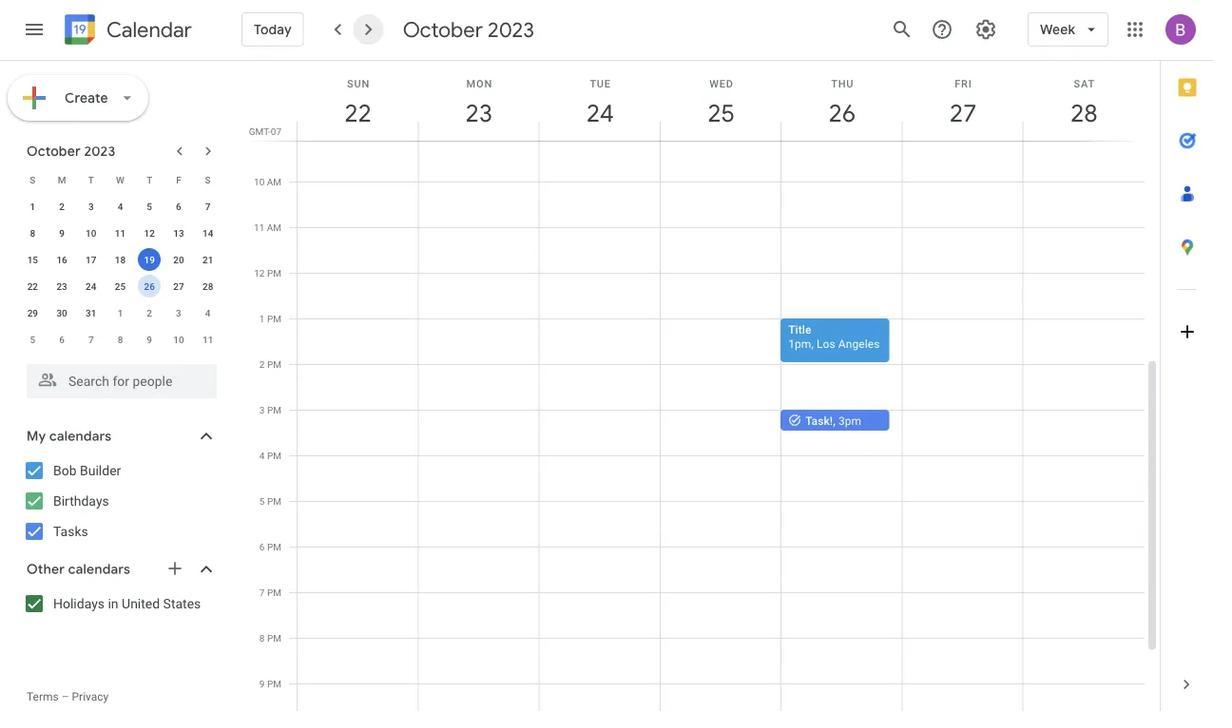 Task type: vqa. For each thing, say whether or not it's contained in the screenshot.


Task type: locate. For each thing, give the bounding box(es) containing it.
5 down the 29 element
[[30, 334, 35, 345]]

12
[[144, 227, 155, 239], [254, 267, 265, 279]]

6 for november 6 element
[[59, 334, 65, 345]]

7 down 6 pm
[[259, 587, 265, 598]]

title
[[789, 323, 812, 336]]

1 horizontal spatial 2
[[147, 307, 152, 319]]

0 horizontal spatial 24
[[86, 281, 96, 292]]

builder
[[80, 463, 121, 478]]

t left f
[[147, 174, 152, 185]]

7 pm
[[259, 587, 281, 598]]

9 left 07
[[259, 130, 265, 142]]

8 up 15 'element'
[[30, 227, 35, 239]]

1 horizontal spatial 10
[[173, 334, 184, 345]]

16 element
[[50, 248, 73, 271]]

united
[[122, 596, 160, 611]]

5 row from the top
[[18, 273, 223, 300]]

2023
[[488, 16, 534, 43], [84, 143, 115, 160]]

19, today element
[[138, 248, 161, 271]]

6 for 6 pm
[[259, 541, 265, 553]]

2 vertical spatial 10
[[173, 334, 184, 345]]

row up 25 element at the left of page
[[18, 246, 223, 273]]

1 horizontal spatial 8
[[118, 334, 123, 345]]

6
[[176, 201, 181, 212], [59, 334, 65, 345], [259, 541, 265, 553]]

2 am from the top
[[267, 176, 281, 187]]

28 down sat
[[1070, 97, 1097, 129]]

pm for 7 pm
[[267, 587, 281, 598]]

0 horizontal spatial 23
[[56, 281, 67, 292]]

9 down 'november 2' element
[[147, 334, 152, 345]]

am up 10 am
[[267, 130, 281, 142]]

25 down wed
[[707, 97, 734, 129]]

4 down 3 pm
[[259, 450, 265, 461]]

27 down fri
[[949, 97, 976, 129]]

3 inside grid
[[259, 404, 265, 416]]

s left m
[[30, 174, 36, 185]]

0 vertical spatial 8
[[30, 227, 35, 239]]

pm down 8 pm
[[267, 678, 281, 689]]

10
[[254, 176, 265, 187], [86, 227, 96, 239], [173, 334, 184, 345]]

1 horizontal spatial 27
[[949, 97, 976, 129]]

10 element
[[80, 222, 102, 244]]

26 link
[[821, 91, 864, 135]]

6 pm from the top
[[267, 495, 281, 507]]

calendars for other calendars
[[68, 561, 130, 578]]

row group containing 1
[[18, 193, 223, 353]]

1 horizontal spatial 22
[[343, 97, 371, 129]]

1 horizontal spatial 26
[[828, 97, 855, 129]]

22 down the 15
[[27, 281, 38, 292]]

october 2023 up m
[[27, 143, 115, 160]]

1 vertical spatial 28
[[203, 281, 213, 292]]

29 element
[[21, 301, 44, 324]]

0 vertical spatial 22
[[343, 97, 371, 129]]

0 vertical spatial ,
[[812, 337, 814, 350]]

pm for 4 pm
[[267, 450, 281, 461]]

pm for 1 pm
[[267, 313, 281, 324]]

november 3 element
[[167, 301, 190, 324]]

october up m
[[27, 143, 81, 160]]

sat
[[1074, 78, 1096, 89]]

2 horizontal spatial 3
[[259, 404, 265, 416]]

pm up 7 pm
[[267, 541, 281, 553]]

0 vertical spatial 23
[[464, 97, 492, 129]]

1 vertical spatial 10
[[86, 227, 96, 239]]

5
[[147, 201, 152, 212], [30, 334, 35, 345], [259, 495, 265, 507]]

12 up 19
[[144, 227, 155, 239]]

november 9 element
[[138, 328, 161, 351]]

8 for 8 pm
[[259, 632, 265, 644]]

1 horizontal spatial ,
[[833, 414, 836, 427]]

bob builder
[[53, 463, 121, 478]]

11 up 18
[[115, 227, 126, 239]]

12 inside row
[[144, 227, 155, 239]]

1 pm
[[259, 313, 281, 324]]

20
[[173, 254, 184, 265]]

20 element
[[167, 248, 190, 271]]

2 horizontal spatial 10
[[254, 176, 265, 187]]

2 vertical spatial 4
[[259, 450, 265, 461]]

pm up 3 pm
[[267, 359, 281, 370]]

1 inside grid
[[259, 313, 265, 324]]

2 vertical spatial 2
[[259, 359, 265, 370]]

2023 down the create
[[84, 143, 115, 160]]

fri
[[955, 78, 973, 89]]

4 up november 11 element
[[205, 307, 211, 319]]

12 inside grid
[[254, 267, 265, 279]]

22
[[343, 97, 371, 129], [27, 281, 38, 292]]

10 pm from the top
[[267, 678, 281, 689]]

7 pm from the top
[[267, 541, 281, 553]]

my calendars button
[[4, 421, 236, 452]]

7 for 7 pm
[[259, 587, 265, 598]]

2 vertical spatial 8
[[259, 632, 265, 644]]

9 for 9 am
[[259, 130, 265, 142]]

0 vertical spatial october 2023
[[403, 16, 534, 43]]

1 vertical spatial am
[[267, 176, 281, 187]]

4 for 4 pm
[[259, 450, 265, 461]]

1 vertical spatial ,
[[833, 414, 836, 427]]

7 inside grid
[[259, 587, 265, 598]]

0 vertical spatial 24
[[585, 97, 613, 129]]

4 up 11 element
[[118, 201, 123, 212]]

1 row from the top
[[18, 166, 223, 193]]

15 element
[[21, 248, 44, 271]]

0 horizontal spatial 2023
[[84, 143, 115, 160]]

11
[[254, 222, 265, 233], [115, 227, 126, 239], [203, 334, 213, 345]]

2 horizontal spatial 2
[[259, 359, 265, 370]]

1 horizontal spatial 7
[[205, 201, 211, 212]]

calendars
[[49, 428, 112, 445], [68, 561, 130, 578]]

7 for november 7 element
[[88, 334, 94, 345]]

task! , 3pm
[[806, 414, 862, 427]]

1 vertical spatial 4
[[205, 307, 211, 319]]

1 horizontal spatial 4
[[205, 307, 211, 319]]

pm up 4 pm
[[267, 404, 281, 416]]

6 pm
[[259, 541, 281, 553]]

28
[[1070, 97, 1097, 129], [203, 281, 213, 292]]

19
[[144, 254, 155, 265]]

1 horizontal spatial 2023
[[488, 16, 534, 43]]

october up "mon"
[[403, 16, 483, 43]]

5 for november 5 element in the left of the page
[[30, 334, 35, 345]]

1 vertical spatial 12
[[254, 267, 265, 279]]

0 horizontal spatial 5
[[30, 334, 35, 345]]

6 row from the top
[[18, 300, 223, 326]]

2 horizontal spatial 1
[[259, 313, 265, 324]]

8 for november 8 element
[[118, 334, 123, 345]]

2 vertical spatial 7
[[259, 587, 265, 598]]

1 down 12 pm
[[259, 313, 265, 324]]

8 pm from the top
[[267, 587, 281, 598]]

23 down "mon"
[[464, 97, 492, 129]]

row containing 5
[[18, 326, 223, 353]]

1 vertical spatial october
[[27, 143, 81, 160]]

1 vertical spatial 27
[[173, 281, 184, 292]]

9 up 16 element on the top
[[59, 227, 65, 239]]

24 down 17
[[86, 281, 96, 292]]

1 vertical spatial 6
[[59, 334, 65, 345]]

2
[[59, 201, 65, 212], [147, 307, 152, 319], [259, 359, 265, 370]]

0 vertical spatial 10
[[254, 176, 265, 187]]

11 for 11 element
[[115, 227, 126, 239]]

1 horizontal spatial 11
[[203, 334, 213, 345]]

calendar
[[107, 17, 192, 43]]

26 down 19
[[144, 281, 155, 292]]

2 down m
[[59, 201, 65, 212]]

0 horizontal spatial 10
[[86, 227, 96, 239]]

2 row from the top
[[18, 193, 223, 220]]

2 up 3 pm
[[259, 359, 265, 370]]

2 horizontal spatial 5
[[259, 495, 265, 507]]

row down 18 element
[[18, 273, 223, 300]]

am for 10 am
[[267, 176, 281, 187]]

pm for 5 pm
[[267, 495, 281, 507]]

07
[[271, 126, 281, 137]]

31
[[86, 307, 96, 319]]

10 for november 10 element
[[173, 334, 184, 345]]

6 down 5 pm
[[259, 541, 265, 553]]

1 horizontal spatial october
[[403, 16, 483, 43]]

october
[[403, 16, 483, 43], [27, 143, 81, 160]]

2 vertical spatial 5
[[259, 495, 265, 507]]

7 up 14 element
[[205, 201, 211, 212]]

1 vertical spatial 5
[[30, 334, 35, 345]]

24 down tue
[[585, 97, 613, 129]]

0 vertical spatial 2023
[[488, 16, 534, 43]]

sat 28
[[1070, 78, 1097, 129]]

1 am from the top
[[267, 130, 281, 142]]

row up november 8 element
[[18, 300, 223, 326]]

grid
[[243, 61, 1160, 712]]

7
[[205, 201, 211, 212], [88, 334, 94, 345], [259, 587, 265, 598]]

23 down 16
[[56, 281, 67, 292]]

26
[[828, 97, 855, 129], [144, 281, 155, 292]]

None search field
[[0, 357, 236, 398]]

row down november 1 element
[[18, 326, 223, 353]]

18
[[115, 254, 126, 265]]

7 inside november 7 element
[[88, 334, 94, 345]]

gmt-
[[249, 126, 271, 137]]

w
[[116, 174, 124, 185]]

1 vertical spatial 3
[[176, 307, 181, 319]]

28 column header
[[1023, 61, 1145, 141]]

12 for 12
[[144, 227, 155, 239]]

18 element
[[109, 248, 132, 271]]

3 up 10 element
[[88, 201, 94, 212]]

9
[[259, 130, 265, 142], [59, 227, 65, 239], [147, 334, 152, 345], [259, 678, 265, 689]]

0 horizontal spatial 7
[[88, 334, 94, 345]]

, left 3pm
[[833, 414, 836, 427]]

2 horizontal spatial 8
[[259, 632, 265, 644]]

calendars up the bob builder
[[49, 428, 112, 445]]

0 horizontal spatial t
[[88, 174, 94, 185]]

27 down 20
[[173, 281, 184, 292]]

19 cell
[[135, 246, 164, 273]]

3 pm from the top
[[267, 359, 281, 370]]

pm up 9 pm
[[267, 632, 281, 644]]

2 vertical spatial 3
[[259, 404, 265, 416]]

calendars up in
[[68, 561, 130, 578]]

1 vertical spatial october 2023
[[27, 143, 115, 160]]

0 vertical spatial october
[[403, 16, 483, 43]]

25
[[707, 97, 734, 129], [115, 281, 126, 292]]

0 horizontal spatial 27
[[173, 281, 184, 292]]

0 vertical spatial 5
[[147, 201, 152, 212]]

my
[[27, 428, 46, 445]]

pm up 2 pm
[[267, 313, 281, 324]]

0 horizontal spatial ,
[[812, 337, 814, 350]]

9 down 8 pm
[[259, 678, 265, 689]]

tasks
[[53, 524, 88, 539]]

27 column header
[[902, 61, 1024, 141]]

row
[[18, 166, 223, 193], [18, 193, 223, 220], [18, 220, 223, 246], [18, 246, 223, 273], [18, 273, 223, 300], [18, 300, 223, 326], [18, 326, 223, 353]]

11 down 10 am
[[254, 222, 265, 233]]

am down 9 am
[[267, 176, 281, 187]]

6 down 30 'element'
[[59, 334, 65, 345]]

1 horizontal spatial 6
[[176, 201, 181, 212]]

26 down thu on the top of the page
[[828, 97, 855, 129]]

23 inside row
[[56, 281, 67, 292]]

terms link
[[27, 690, 59, 704]]

thu
[[831, 78, 854, 89]]

3 am from the top
[[267, 222, 281, 233]]

0 horizontal spatial 3
[[88, 201, 94, 212]]

pm for 8 pm
[[267, 632, 281, 644]]

week button
[[1028, 7, 1109, 52]]

calendars inside dropdown button
[[49, 428, 112, 445]]

calendars inside dropdown button
[[68, 561, 130, 578]]

29
[[27, 307, 38, 319]]

0 horizontal spatial october 2023
[[27, 143, 115, 160]]

1 vertical spatial calendars
[[68, 561, 130, 578]]

24 inside column header
[[585, 97, 613, 129]]

1 vertical spatial 26
[[144, 281, 155, 292]]

10 up 11 am in the left top of the page
[[254, 176, 265, 187]]

25 down 18
[[115, 281, 126, 292]]

pm down 6 pm
[[267, 587, 281, 598]]

5 pm from the top
[[267, 450, 281, 461]]

3 for 3 pm
[[259, 404, 265, 416]]

row up 11 element
[[18, 166, 223, 193]]

4 pm from the top
[[267, 404, 281, 416]]

november 5 element
[[21, 328, 44, 351]]

1 horizontal spatial 23
[[464, 97, 492, 129]]

0 vertical spatial 28
[[1070, 97, 1097, 129]]

0 vertical spatial 2
[[59, 201, 65, 212]]

wed
[[710, 78, 734, 89]]

28 down "21"
[[203, 281, 213, 292]]

am for 11 am
[[267, 222, 281, 233]]

t
[[88, 174, 94, 185], [147, 174, 152, 185]]

2 vertical spatial 6
[[259, 541, 265, 553]]

9 pm from the top
[[267, 632, 281, 644]]

26 inside 26 column header
[[828, 97, 855, 129]]

28 inside "column header"
[[1070, 97, 1097, 129]]

26 column header
[[781, 61, 903, 141]]

0 vertical spatial 25
[[707, 97, 734, 129]]

0 vertical spatial am
[[267, 130, 281, 142]]

m
[[58, 174, 66, 185]]

0 vertical spatial 3
[[88, 201, 94, 212]]

1 vertical spatial 22
[[27, 281, 38, 292]]

wed 25
[[707, 78, 734, 129]]

0 horizontal spatial 1
[[30, 201, 35, 212]]

tue 24
[[585, 78, 613, 129]]

7 row from the top
[[18, 326, 223, 353]]

3 inside november 3 element
[[176, 307, 181, 319]]

26 element
[[138, 275, 161, 298]]

23
[[464, 97, 492, 129], [56, 281, 67, 292]]

6 inside grid
[[259, 541, 265, 553]]

pm for 2 pm
[[267, 359, 281, 370]]

2023 up "mon"
[[488, 16, 534, 43]]

11 for november 11 element
[[203, 334, 213, 345]]

5 up 12 element
[[147, 201, 152, 212]]

25 inside wed 25
[[707, 97, 734, 129]]

1 horizontal spatial 28
[[1070, 97, 1097, 129]]

24 element
[[80, 275, 102, 298]]

6 up the 13 element at the left top
[[176, 201, 181, 212]]

mon
[[467, 78, 493, 89]]

3 up 4 pm
[[259, 404, 265, 416]]

10 up 17
[[86, 227, 96, 239]]

today
[[254, 21, 292, 38]]

25 link
[[699, 91, 743, 135]]

10 inside grid
[[254, 176, 265, 187]]

october 2023 up "mon"
[[403, 16, 534, 43]]

0 vertical spatial 12
[[144, 227, 155, 239]]

1 horizontal spatial 24
[[585, 97, 613, 129]]

1
[[30, 201, 35, 212], [118, 307, 123, 319], [259, 313, 265, 324]]

0 vertical spatial 26
[[828, 97, 855, 129]]

2 horizontal spatial 4
[[259, 450, 265, 461]]

2 vertical spatial am
[[267, 222, 281, 233]]

2 for 2 pm
[[259, 359, 265, 370]]

10 down november 3 element
[[173, 334, 184, 345]]

am up 12 pm
[[267, 222, 281, 233]]

0 vertical spatial 4
[[118, 201, 123, 212]]

1 vertical spatial 24
[[86, 281, 96, 292]]

5 down 4 pm
[[259, 495, 265, 507]]

create button
[[8, 75, 148, 121]]

11 am
[[254, 222, 281, 233]]

0 horizontal spatial october
[[27, 143, 81, 160]]

2 horizontal spatial 11
[[254, 222, 265, 233]]

22 down the sun
[[343, 97, 371, 129]]

2 horizontal spatial 7
[[259, 587, 265, 598]]

pm down 3 pm
[[267, 450, 281, 461]]

9 for 9 pm
[[259, 678, 265, 689]]

1 pm from the top
[[267, 267, 281, 279]]

row down w
[[18, 193, 223, 220]]

row up 18 element
[[18, 220, 223, 246]]

1 vertical spatial 7
[[88, 334, 94, 345]]

3 up november 10 element
[[176, 307, 181, 319]]

11 element
[[109, 222, 132, 244]]

, left los
[[812, 337, 814, 350]]

7 down 31 "element"
[[88, 334, 94, 345]]

1 vertical spatial 8
[[118, 334, 123, 345]]

2 down '26' element
[[147, 307, 152, 319]]

0 horizontal spatial 26
[[144, 281, 155, 292]]

terms
[[27, 690, 59, 704]]

3 row from the top
[[18, 220, 223, 246]]

, inside title 1pm , los angeles
[[812, 337, 814, 350]]

november 6 element
[[50, 328, 73, 351]]

12 element
[[138, 222, 161, 244]]

8 inside grid
[[259, 632, 265, 644]]

1 horizontal spatial 3
[[176, 307, 181, 319]]

8
[[30, 227, 35, 239], [118, 334, 123, 345], [259, 632, 265, 644]]

14
[[203, 227, 213, 239]]

31 element
[[80, 301, 102, 324]]

24 column header
[[539, 61, 661, 141]]

t left w
[[88, 174, 94, 185]]

11 for 11 am
[[254, 222, 265, 233]]

0 horizontal spatial 25
[[115, 281, 126, 292]]

1 up november 8 element
[[118, 307, 123, 319]]

4 row from the top
[[18, 246, 223, 273]]

row group
[[18, 193, 223, 353]]

pm
[[267, 267, 281, 279], [267, 313, 281, 324], [267, 359, 281, 370], [267, 404, 281, 416], [267, 450, 281, 461], [267, 495, 281, 507], [267, 541, 281, 553], [267, 587, 281, 598], [267, 632, 281, 644], [267, 678, 281, 689]]

3
[[88, 201, 94, 212], [176, 307, 181, 319], [259, 404, 265, 416]]

2 inside grid
[[259, 359, 265, 370]]

24
[[585, 97, 613, 129], [86, 281, 96, 292]]

pm down 4 pm
[[267, 495, 281, 507]]

settings menu image
[[975, 18, 998, 41]]

27 element
[[167, 275, 190, 298]]

8 down november 1 element
[[118, 334, 123, 345]]

1 vertical spatial 25
[[115, 281, 126, 292]]

30 element
[[50, 301, 73, 324]]

5 for 5 pm
[[259, 495, 265, 507]]

8 down 7 pm
[[259, 632, 265, 644]]

1 up 15 'element'
[[30, 201, 35, 212]]

0 horizontal spatial 22
[[27, 281, 38, 292]]

2 pm
[[259, 359, 281, 370]]

0 horizontal spatial 6
[[59, 334, 65, 345]]

0 vertical spatial 27
[[949, 97, 976, 129]]

sun 22
[[343, 78, 371, 129]]

privacy link
[[72, 690, 109, 704]]

0 horizontal spatial 11
[[115, 227, 126, 239]]

2 pm from the top
[[267, 313, 281, 324]]

1 vertical spatial 23
[[56, 281, 67, 292]]

3pm
[[839, 414, 862, 427]]

pm up 1 pm
[[267, 267, 281, 279]]

11 down november 4 element
[[203, 334, 213, 345]]

0 vertical spatial 6
[[176, 201, 181, 212]]

1 t from the left
[[88, 174, 94, 185]]

s
[[30, 174, 36, 185], [205, 174, 211, 185]]

1 horizontal spatial 12
[[254, 267, 265, 279]]

27
[[949, 97, 976, 129], [173, 281, 184, 292]]

am
[[267, 130, 281, 142], [267, 176, 281, 187], [267, 222, 281, 233]]

s right f
[[205, 174, 211, 185]]

12 down 11 am in the left top of the page
[[254, 267, 265, 279]]

tab list
[[1161, 61, 1213, 658]]

1 horizontal spatial 25
[[707, 97, 734, 129]]



Task type: describe. For each thing, give the bounding box(es) containing it.
other calendars
[[27, 561, 130, 578]]

task!
[[806, 414, 833, 427]]

tue
[[590, 78, 611, 89]]

grid containing 22
[[243, 61, 1160, 712]]

2 t from the left
[[147, 174, 152, 185]]

privacy
[[72, 690, 109, 704]]

october 2023 grid
[[18, 166, 223, 353]]

in
[[108, 596, 118, 611]]

today button
[[242, 7, 304, 52]]

24 link
[[578, 91, 622, 135]]

other
[[27, 561, 65, 578]]

23 column header
[[418, 61, 540, 141]]

row containing 15
[[18, 246, 223, 273]]

12 pm
[[254, 267, 281, 279]]

10 for 10 element
[[86, 227, 96, 239]]

november 10 element
[[167, 328, 190, 351]]

los
[[817, 337, 836, 350]]

terms – privacy
[[27, 690, 109, 704]]

title 1pm , los angeles
[[789, 323, 880, 350]]

4 pm
[[259, 450, 281, 461]]

am for 9 am
[[267, 130, 281, 142]]

4 for november 4 element
[[205, 307, 211, 319]]

10 am
[[254, 176, 281, 187]]

angeles
[[839, 337, 880, 350]]

calendars for my calendars
[[49, 428, 112, 445]]

0 vertical spatial 7
[[205, 201, 211, 212]]

9 for november 9 element
[[147, 334, 152, 345]]

17 element
[[80, 248, 102, 271]]

pm for 12 pm
[[267, 267, 281, 279]]

26 cell
[[135, 273, 164, 300]]

22 inside row
[[27, 281, 38, 292]]

26 inside '26' element
[[144, 281, 155, 292]]

22 element
[[21, 275, 44, 298]]

23 element
[[50, 275, 73, 298]]

1 vertical spatial 2023
[[84, 143, 115, 160]]

8 pm
[[259, 632, 281, 644]]

3 pm
[[259, 404, 281, 416]]

calendar heading
[[103, 17, 192, 43]]

november 11 element
[[197, 328, 219, 351]]

november 7 element
[[80, 328, 102, 351]]

support image
[[931, 18, 954, 41]]

25 column header
[[660, 61, 782, 141]]

november 8 element
[[109, 328, 132, 351]]

17
[[86, 254, 96, 265]]

week
[[1040, 21, 1076, 38]]

24 inside row group
[[86, 281, 96, 292]]

22 link
[[336, 91, 380, 135]]

main drawer image
[[23, 18, 46, 41]]

row containing 1
[[18, 193, 223, 220]]

23 inside mon 23
[[464, 97, 492, 129]]

f
[[176, 174, 181, 185]]

5 pm
[[259, 495, 281, 507]]

states
[[163, 596, 201, 611]]

0 horizontal spatial 4
[[118, 201, 123, 212]]

1 for november 1 element
[[118, 307, 123, 319]]

27 link
[[942, 91, 985, 135]]

holidays
[[53, 596, 105, 611]]

row containing 29
[[18, 300, 223, 326]]

sun
[[347, 78, 370, 89]]

12 for 12 pm
[[254, 267, 265, 279]]

my calendars
[[27, 428, 112, 445]]

row containing s
[[18, 166, 223, 193]]

Search for people text field
[[38, 364, 205, 398]]

3 for november 3 element
[[176, 307, 181, 319]]

–
[[62, 690, 69, 704]]

0 horizontal spatial 2
[[59, 201, 65, 212]]

0 horizontal spatial 8
[[30, 227, 35, 239]]

25 inside row
[[115, 281, 126, 292]]

14 element
[[197, 222, 219, 244]]

13
[[173, 227, 184, 239]]

november 2 element
[[138, 301, 161, 324]]

row containing 8
[[18, 220, 223, 246]]

22 inside column header
[[343, 97, 371, 129]]

my calendars list
[[4, 456, 236, 547]]

pm for 3 pm
[[267, 404, 281, 416]]

birthdays
[[53, 493, 109, 509]]

22 column header
[[297, 61, 419, 141]]

2 s from the left
[[205, 174, 211, 185]]

28 link
[[1063, 91, 1106, 135]]

28 element
[[197, 275, 219, 298]]

thu 26
[[828, 78, 855, 129]]

9 pm
[[259, 678, 281, 689]]

10 for 10 am
[[254, 176, 265, 187]]

1 s from the left
[[30, 174, 36, 185]]

27 inside row
[[173, 281, 184, 292]]

mon 23
[[464, 78, 493, 129]]

21
[[203, 254, 213, 265]]

fri 27
[[949, 78, 976, 129]]

23 link
[[457, 91, 501, 135]]

other calendars button
[[4, 554, 236, 585]]

15
[[27, 254, 38, 265]]

gmt-07
[[249, 126, 281, 137]]

30
[[56, 307, 67, 319]]

28 inside row
[[203, 281, 213, 292]]

november 1 element
[[109, 301, 132, 324]]

create
[[65, 89, 108, 107]]

21 element
[[197, 248, 219, 271]]

calendar element
[[61, 10, 192, 52]]

27 inside column header
[[949, 97, 976, 129]]

bob
[[53, 463, 77, 478]]

1 for 1 pm
[[259, 313, 265, 324]]

row containing 22
[[18, 273, 223, 300]]

25 element
[[109, 275, 132, 298]]

1 horizontal spatial october 2023
[[403, 16, 534, 43]]

16
[[56, 254, 67, 265]]

pm for 9 pm
[[267, 678, 281, 689]]

holidays in united states
[[53, 596, 201, 611]]

2 for 'november 2' element
[[147, 307, 152, 319]]

november 4 element
[[197, 301, 219, 324]]

9 am
[[259, 130, 281, 142]]

13 element
[[167, 222, 190, 244]]

1pm
[[789, 337, 812, 350]]

pm for 6 pm
[[267, 541, 281, 553]]

add other calendars image
[[165, 559, 184, 578]]



